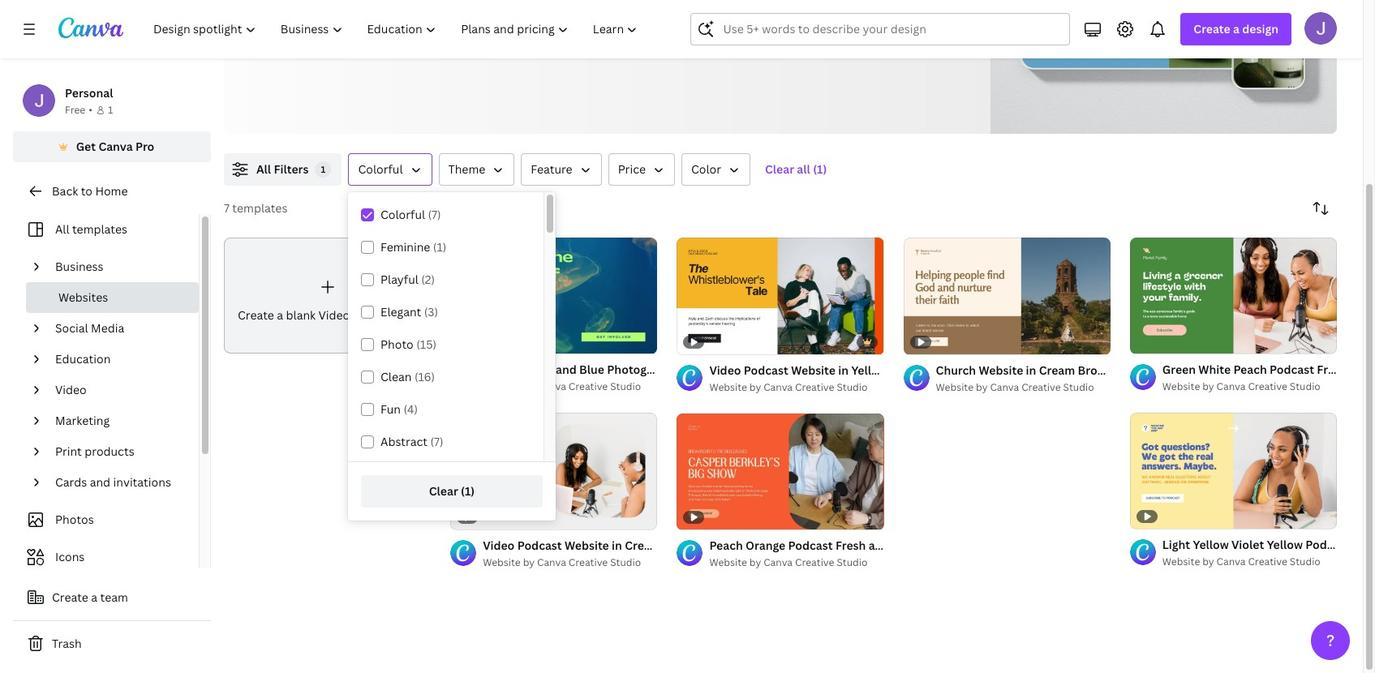 Task type: vqa. For each thing, say whether or not it's contained in the screenshot.


Task type: locate. For each thing, give the bounding box(es) containing it.
website
[[400, 307, 444, 323], [979, 362, 1023, 378], [1163, 380, 1200, 393], [483, 380, 521, 394], [710, 380, 747, 394], [936, 380, 974, 394], [1163, 555, 1200, 569], [483, 556, 521, 569], [710, 556, 747, 569]]

website by canva creative studio link
[[1163, 379, 1337, 395], [483, 379, 658, 395], [710, 379, 884, 396], [936, 379, 1111, 396], [1163, 554, 1337, 571], [483, 555, 658, 571], [710, 555, 884, 571]]

0 horizontal spatial your
[[292, 8, 321, 26]]

price button
[[608, 153, 675, 186]]

1 vertical spatial 1
[[321, 163, 326, 175]]

1 right '•'
[[108, 103, 113, 117]]

business link
[[49, 251, 189, 282]]

abstract (7)
[[381, 434, 444, 450]]

(1) inside button
[[461, 484, 475, 499]]

0 vertical spatial create
[[1194, 21, 1231, 37]]

widen your podcast's reach by going beyond the usual platforms. make a website for all your video podcasts with a stunning canva template.
[[250, 8, 694, 47]]

cards
[[55, 474, 87, 490]]

a left team
[[91, 590, 97, 605]]

2 horizontal spatial (1)
[[813, 161, 827, 177]]

0 horizontal spatial (1)
[[433, 239, 447, 255]]

icons
[[55, 549, 85, 565]]

clear right color button
[[765, 161, 794, 177]]

templates right 7
[[232, 200, 288, 216]]

elegant (3)
[[381, 304, 438, 320]]

feminine (1)
[[381, 239, 447, 255]]

feature
[[531, 161, 573, 177]]

templates down back to home
[[72, 221, 127, 237]]

create inside button
[[52, 590, 88, 605]]

color button
[[682, 153, 751, 186]]

0 vertical spatial all
[[256, 161, 271, 177]]

price
[[618, 161, 646, 177]]

feminine
[[381, 239, 430, 255]]

0 vertical spatial (1)
[[813, 161, 827, 177]]

2 vertical spatial 1
[[1142, 334, 1146, 346]]

(15)
[[416, 337, 437, 352]]

1 for 1 filter options selected element
[[321, 163, 326, 175]]

1 vertical spatial video
[[55, 382, 86, 397]]

free
[[65, 103, 85, 117]]

1 vertical spatial colorful
[[381, 207, 425, 222]]

all templates link
[[23, 214, 189, 245]]

business
[[55, 259, 104, 274]]

create a team button
[[13, 582, 211, 614]]

clear for clear (1)
[[429, 484, 458, 499]]

get
[[76, 139, 96, 154]]

2 vertical spatial create
[[52, 590, 88, 605]]

clean
[[381, 369, 412, 385]]

(1) for clear (1)
[[461, 484, 475, 499]]

clear for clear all (1)
[[765, 161, 794, 177]]

a left "design"
[[1233, 21, 1240, 37]]

templates
[[232, 200, 288, 216], [72, 221, 127, 237]]

0 horizontal spatial templates
[[72, 221, 127, 237]]

in
[[1026, 362, 1037, 378]]

video
[[383, 29, 418, 47]]

1
[[108, 103, 113, 117], [321, 163, 326, 175], [1142, 334, 1146, 346]]

(7) right abstract
[[431, 434, 444, 450]]

beyond
[[482, 8, 530, 26]]

theme
[[448, 161, 485, 177]]

(7)
[[428, 207, 441, 222], [431, 434, 444, 450]]

0 vertical spatial all
[[334, 29, 348, 47]]

(7) for abstract (7)
[[431, 434, 444, 450]]

icons link
[[23, 542, 189, 573]]

website by canva creative studio
[[1163, 380, 1321, 393], [483, 380, 641, 394], [710, 380, 868, 394], [1163, 555, 1321, 569], [483, 556, 641, 569], [710, 556, 868, 569]]

0 horizontal spatial clear
[[429, 484, 458, 499]]

2 horizontal spatial 1
[[1142, 334, 1146, 346]]

team
[[100, 590, 128, 605]]

create left "design"
[[1194, 21, 1231, 37]]

(7) up feminine (1)
[[428, 207, 441, 222]]

fun
[[381, 402, 401, 417]]

0 horizontal spatial all
[[55, 221, 69, 237]]

church website in cream brown simple blocks style link
[[936, 362, 1225, 379]]

create for create a blank video podcast website
[[238, 307, 274, 323]]

your down podcast's on the top of page
[[352, 29, 380, 47]]

1 horizontal spatial 1
[[321, 163, 326, 175]]

to
[[81, 183, 92, 199]]

0 vertical spatial 1
[[108, 103, 113, 117]]

1 vertical spatial (7)
[[431, 434, 444, 450]]

canva inside church website in cream brown simple blocks style website by canva creative studio
[[990, 380, 1019, 394]]

2 vertical spatial (1)
[[461, 484, 475, 499]]

1 horizontal spatial create
[[238, 307, 274, 323]]

7 templates
[[224, 200, 288, 216]]

1 right filters at the left
[[321, 163, 326, 175]]

None search field
[[691, 13, 1071, 45]]

1 horizontal spatial all
[[256, 161, 271, 177]]

create down icons
[[52, 590, 88, 605]]

video up the marketing
[[55, 382, 86, 397]]

clean (16)
[[381, 369, 435, 385]]

1 horizontal spatial clear
[[765, 161, 794, 177]]

0 horizontal spatial create
[[52, 590, 88, 605]]

1 horizontal spatial all
[[797, 161, 810, 177]]

clear down abstract (7)
[[429, 484, 458, 499]]

1 horizontal spatial your
[[352, 29, 380, 47]]

print products
[[55, 444, 134, 459]]

1 vertical spatial all
[[55, 221, 69, 237]]

a for team
[[91, 590, 97, 605]]

1 vertical spatial create
[[238, 307, 274, 323]]

a right with
[[512, 29, 519, 47]]

all for all filters
[[256, 161, 271, 177]]

clear inside button
[[765, 161, 794, 177]]

1 horizontal spatial video
[[319, 307, 350, 323]]

abstract
[[381, 434, 428, 450]]

a left blank
[[277, 307, 283, 323]]

all down back
[[55, 221, 69, 237]]

create left blank
[[238, 307, 274, 323]]

video podcast website templates image
[[991, 0, 1337, 134], [991, 0, 1337, 134]]

2 horizontal spatial create
[[1194, 21, 1231, 37]]

1 left of
[[1142, 334, 1146, 346]]

create a team
[[52, 590, 128, 605]]

print
[[55, 444, 82, 459]]

clear inside button
[[429, 484, 458, 499]]

colorful inside button
[[358, 161, 403, 177]]

products
[[85, 444, 134, 459]]

by
[[427, 8, 442, 26], [1203, 380, 1214, 393], [523, 380, 535, 394], [750, 380, 761, 394], [976, 380, 988, 394], [1203, 555, 1214, 569], [523, 556, 535, 569], [750, 556, 761, 569]]

1 vertical spatial all
[[797, 161, 810, 177]]

a for blank
[[277, 307, 283, 323]]

0 vertical spatial colorful
[[358, 161, 403, 177]]

1 vertical spatial clear
[[429, 484, 458, 499]]

color
[[691, 161, 721, 177]]

create for create a design
[[1194, 21, 1231, 37]]

playful
[[381, 272, 419, 287]]

canva inside widen your podcast's reach by going beyond the usual platforms. make a website for all your video podcasts with a stunning canva template.
[[580, 29, 619, 47]]

1 horizontal spatial (1)
[[461, 484, 475, 499]]

1 vertical spatial templates
[[72, 221, 127, 237]]

0 vertical spatial templates
[[232, 200, 288, 216]]

feature button
[[521, 153, 602, 186]]

create inside "dropdown button"
[[1194, 21, 1231, 37]]

for
[[312, 29, 330, 47]]

by inside church website in cream brown simple blocks style website by canva creative studio
[[976, 380, 988, 394]]

video link
[[49, 375, 189, 406]]

make
[[661, 8, 694, 26]]

all for all templates
[[55, 221, 69, 237]]

photos
[[55, 512, 94, 527]]

colorful up "colorful (7)"
[[358, 161, 403, 177]]

reach
[[388, 8, 423, 26]]

studio
[[1290, 380, 1321, 393], [610, 380, 641, 394], [837, 380, 868, 394], [1063, 380, 1094, 394], [1290, 555, 1321, 569], [610, 556, 641, 569], [837, 556, 868, 569]]

(7) for colorful (7)
[[428, 207, 441, 222]]

a inside "dropdown button"
[[1233, 21, 1240, 37]]

brown
[[1078, 362, 1114, 378]]

fun (4)
[[381, 402, 418, 417]]

canva inside button
[[98, 139, 133, 154]]

clear
[[765, 161, 794, 177], [429, 484, 458, 499]]

your up for
[[292, 8, 321, 26]]

1 horizontal spatial templates
[[232, 200, 288, 216]]

1 of 6 link
[[1130, 238, 1337, 354]]

video right blank
[[319, 307, 350, 323]]

(2)
[[421, 272, 435, 287]]

trash
[[52, 636, 82, 651]]

0 vertical spatial clear
[[765, 161, 794, 177]]

all left filters at the left
[[256, 161, 271, 177]]

a inside button
[[91, 590, 97, 605]]

0 vertical spatial your
[[292, 8, 321, 26]]

0 horizontal spatial all
[[334, 29, 348, 47]]

creative
[[1248, 380, 1288, 393], [569, 380, 608, 394], [795, 380, 835, 394], [1022, 380, 1061, 394], [1248, 555, 1288, 569], [569, 556, 608, 569], [795, 556, 835, 569]]

(1) inside button
[[813, 161, 827, 177]]

colorful up feminine
[[381, 207, 425, 222]]

personal
[[65, 85, 113, 100]]

1 vertical spatial (1)
[[433, 239, 447, 255]]

stunning
[[523, 29, 577, 47]]

a down widen
[[250, 29, 257, 47]]

0 vertical spatial (7)
[[428, 207, 441, 222]]

create
[[1194, 21, 1231, 37], [238, 307, 274, 323], [52, 590, 88, 605]]

and
[[90, 474, 110, 490]]



Task type: describe. For each thing, give the bounding box(es) containing it.
church
[[936, 362, 976, 378]]

back to home link
[[13, 175, 211, 208]]

marketing link
[[49, 406, 189, 436]]

a for design
[[1233, 21, 1240, 37]]

blank
[[286, 307, 316, 323]]

clear all (1) button
[[757, 153, 835, 186]]

templates for all templates
[[72, 221, 127, 237]]

website
[[260, 29, 309, 47]]

jacob simon image
[[1305, 12, 1337, 45]]

with
[[482, 29, 509, 47]]

podcasts
[[421, 29, 479, 47]]

elegant
[[381, 304, 421, 320]]

by inside widen your podcast's reach by going beyond the usual platforms. make a website for all your video podcasts with a stunning canva template.
[[427, 8, 442, 26]]

marketing
[[55, 413, 110, 428]]

(16)
[[415, 369, 435, 385]]

0 horizontal spatial 1
[[108, 103, 113, 117]]

1 of 6
[[1142, 334, 1165, 346]]

get canva pro button
[[13, 131, 211, 162]]

templates for 7 templates
[[232, 200, 288, 216]]

simple
[[1116, 362, 1155, 378]]

colorful for colorful
[[358, 161, 403, 177]]

podcast
[[353, 307, 397, 323]]

podcast's
[[324, 8, 385, 26]]

going
[[445, 8, 479, 26]]

clear (1) button
[[361, 476, 543, 508]]

1 filter options selected element
[[315, 161, 331, 178]]

template.
[[622, 29, 682, 47]]

0 horizontal spatial video
[[55, 382, 86, 397]]

usual
[[557, 8, 590, 26]]

top level navigation element
[[143, 13, 652, 45]]

create a blank video podcast website element
[[224, 238, 444, 354]]

6
[[1160, 334, 1165, 346]]

education link
[[49, 344, 189, 375]]

colorful (7)
[[381, 207, 441, 222]]

the
[[533, 8, 554, 26]]

design
[[1243, 21, 1279, 37]]

playful (2)
[[381, 272, 435, 287]]

create a blank video podcast website link
[[224, 238, 444, 354]]

of
[[1148, 334, 1157, 346]]

green white peach podcast fresh and friendly video podcast website image
[[1130, 238, 1337, 354]]

clear all (1)
[[765, 161, 827, 177]]

photos link
[[23, 505, 189, 535]]

create a design button
[[1181, 13, 1292, 45]]

trash link
[[13, 628, 211, 660]]

(3)
[[424, 304, 438, 320]]

blocks
[[1157, 362, 1194, 378]]

back to home
[[52, 183, 128, 199]]

filters
[[274, 161, 309, 177]]

colorful button
[[348, 153, 432, 186]]

all inside button
[[797, 161, 810, 177]]

invitations
[[113, 474, 171, 490]]

clear (1)
[[429, 484, 475, 499]]

cards and invitations
[[55, 474, 171, 490]]

get canva pro
[[76, 139, 154, 154]]

education
[[55, 351, 111, 367]]

all inside widen your podcast's reach by going beyond the usual platforms. make a website for all your video podcasts with a stunning canva template.
[[334, 29, 348, 47]]

media
[[91, 320, 124, 336]]

theme button
[[439, 153, 515, 186]]

back
[[52, 183, 78, 199]]

social media link
[[49, 313, 189, 344]]

create for create a team
[[52, 590, 88, 605]]

platforms.
[[594, 8, 658, 26]]

1 vertical spatial your
[[352, 29, 380, 47]]

cards and invitations link
[[49, 467, 189, 498]]

1 for 1 of 6
[[1142, 334, 1146, 346]]

social
[[55, 320, 88, 336]]

free •
[[65, 103, 92, 117]]

0 vertical spatial video
[[319, 307, 350, 323]]

(1) for feminine (1)
[[433, 239, 447, 255]]

social media
[[55, 320, 124, 336]]

all templates
[[55, 221, 127, 237]]

photo (15)
[[381, 337, 437, 352]]

photo
[[381, 337, 414, 352]]

print products link
[[49, 436, 189, 467]]

Search search field
[[723, 14, 1060, 45]]

create a design
[[1194, 21, 1279, 37]]

7
[[224, 200, 230, 216]]

style
[[1196, 362, 1225, 378]]

create a blank video podcast website
[[238, 307, 444, 323]]

church website in cream brown simple blocks style website by canva creative studio
[[936, 362, 1225, 394]]

creative inside church website in cream brown simple blocks style website by canva creative studio
[[1022, 380, 1061, 394]]

websites
[[58, 289, 108, 305]]

studio inside church website in cream brown simple blocks style website by canva creative studio
[[1063, 380, 1094, 394]]

Sort by button
[[1305, 192, 1337, 225]]

cream
[[1039, 362, 1075, 378]]

colorful for colorful (7)
[[381, 207, 425, 222]]

(4)
[[404, 402, 418, 417]]



